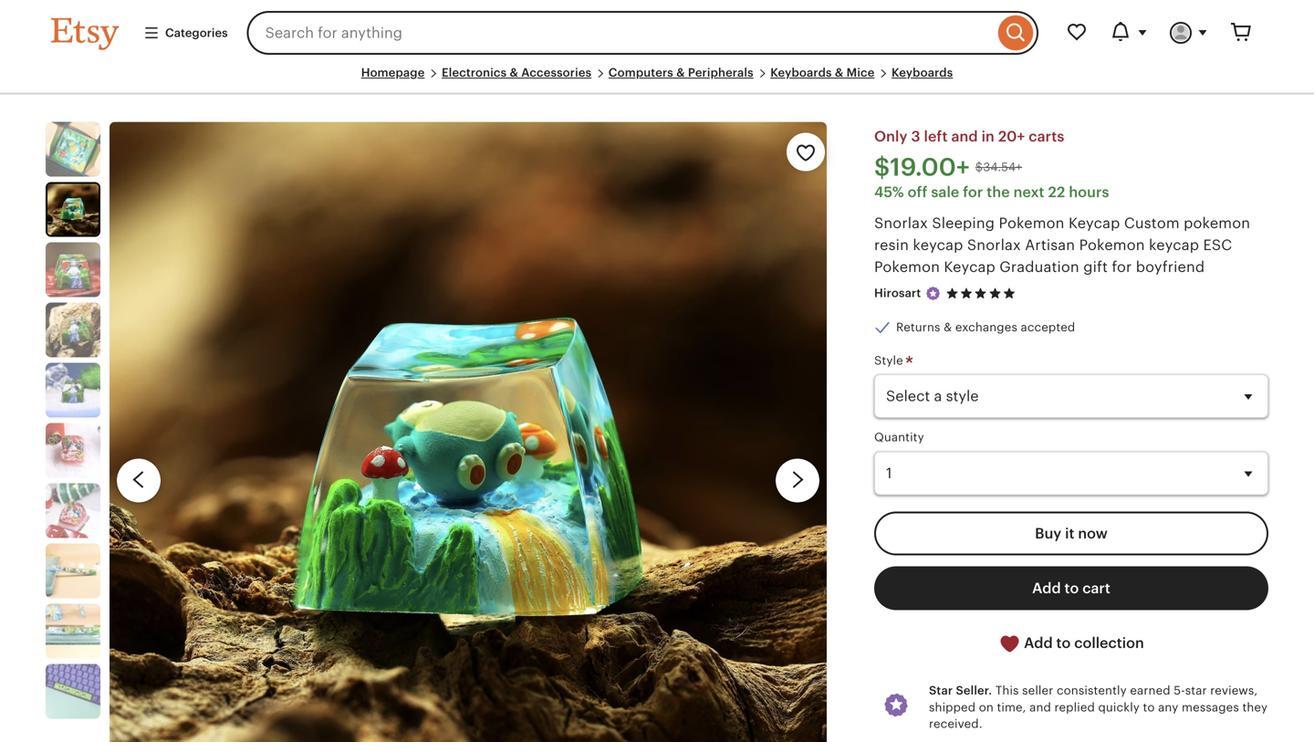 Task type: vqa. For each thing, say whether or not it's contained in the screenshot.
it
yes



Task type: locate. For each thing, give the bounding box(es) containing it.
0 vertical spatial add
[[1032, 580, 1061, 596]]

1 keyboards from the left
[[771, 66, 832, 79]]

snorlax sleeping pokemon keycap custom pokemon resin keycap image 9 image
[[46, 604, 100, 659]]

for
[[963, 184, 983, 201], [1112, 259, 1132, 275]]

2 horizontal spatial pokemon
[[1079, 237, 1145, 253]]

22
[[1048, 184, 1065, 201]]

seller.
[[956, 684, 992, 697]]

carts
[[1029, 128, 1065, 145]]

0 horizontal spatial keycap
[[913, 237, 963, 253]]

to left collection
[[1056, 635, 1071, 651]]

& right electronics
[[510, 66, 518, 79]]

keycap down sleeping
[[944, 259, 996, 275]]

keyboards left the mice
[[771, 66, 832, 79]]

sale
[[931, 184, 960, 201]]

0 vertical spatial and
[[951, 128, 978, 145]]

they
[[1243, 700, 1268, 714]]

now
[[1078, 525, 1108, 542]]

1 vertical spatial keycap
[[944, 259, 996, 275]]

and down seller
[[1030, 700, 1051, 714]]

off
[[908, 184, 928, 201]]

computers & peripherals link
[[609, 66, 754, 79]]

1 vertical spatial and
[[1030, 700, 1051, 714]]

peripherals
[[688, 66, 754, 79]]

mice
[[847, 66, 875, 79]]

& right returns
[[944, 321, 952, 334]]

1 vertical spatial for
[[1112, 259, 1132, 275]]

& left the mice
[[835, 66, 844, 79]]

45% off sale for the next 22 hours
[[874, 184, 1109, 201]]

add to cart
[[1032, 580, 1111, 596]]

2 vertical spatial pokemon
[[874, 259, 940, 275]]

buy it now button
[[874, 511, 1269, 555]]

boyfriend
[[1136, 259, 1205, 275]]

for left the
[[963, 184, 983, 201]]

to inside button
[[1065, 580, 1079, 596]]

0 horizontal spatial keycap
[[944, 259, 996, 275]]

to
[[1065, 580, 1079, 596], [1056, 635, 1071, 651], [1143, 700, 1155, 714]]

for right gift
[[1112, 259, 1132, 275]]

left
[[924, 128, 948, 145]]

messages
[[1182, 700, 1239, 714]]

categories banner
[[18, 0, 1296, 66]]

2 keyboards from the left
[[892, 66, 953, 79]]

pokemon up gift
[[1079, 237, 1145, 253]]

gift
[[1084, 259, 1108, 275]]

add
[[1032, 580, 1061, 596], [1024, 635, 1053, 651]]

returns
[[896, 321, 941, 334]]

keycap
[[913, 237, 963, 253], [1149, 237, 1199, 253]]

snorlax up resin
[[874, 215, 928, 232]]

0 horizontal spatial snorlax
[[874, 215, 928, 232]]

& for keyboards
[[835, 66, 844, 79]]

1 keycap from the left
[[913, 237, 963, 253]]

snorlax sleeping pokemon keycap custom pokemon resin keycap custom spacebar image
[[46, 544, 100, 598]]

0 horizontal spatial keyboards
[[771, 66, 832, 79]]

to left cart on the right bottom
[[1065, 580, 1079, 596]]

1 horizontal spatial keycap
[[1149, 237, 1199, 253]]

buy it now
[[1035, 525, 1108, 542]]

& right computers
[[676, 66, 685, 79]]

categories button
[[130, 16, 241, 49]]

add up seller
[[1024, 635, 1053, 651]]

snorlax sleeping pokemon keycap custom pokemon resin keycap snorlax artisan pokemon keycap esc pokemon keycap graduation gift for boyfriend
[[874, 215, 1251, 275]]

keyboards right the mice
[[892, 66, 953, 79]]

menu bar
[[51, 66, 1263, 95]]

keyboards for keyboards & mice
[[771, 66, 832, 79]]

snorlax down sleeping
[[967, 237, 1021, 253]]

style
[[874, 354, 907, 367]]

1 horizontal spatial snorlax
[[967, 237, 1021, 253]]

homepage link
[[361, 66, 425, 79]]

0 horizontal spatial for
[[963, 184, 983, 201]]

0 horizontal spatial snorlax sleeping pokemon keycap custom pokemon resin keycap image 2 image
[[47, 184, 99, 235]]

in
[[982, 128, 995, 145]]

hours
[[1069, 184, 1109, 201]]

keycap down 'hours'
[[1069, 215, 1120, 232]]

sleeping
[[932, 215, 995, 232]]

&
[[510, 66, 518, 79], [676, 66, 685, 79], [835, 66, 844, 79], [944, 321, 952, 334]]

add inside button
[[1024, 635, 1053, 651]]

hirosart
[[874, 286, 921, 300]]

0 vertical spatial keycap
[[1069, 215, 1120, 232]]

this seller consistently earned 5-star reviews, shipped on time, and replied quickly to any messages they received.
[[929, 684, 1268, 731]]

keycap
[[1069, 215, 1120, 232], [944, 259, 996, 275]]

pokemon down resin
[[874, 259, 940, 275]]

1 vertical spatial to
[[1056, 635, 1071, 651]]

pokemon
[[1184, 215, 1251, 232]]

consistently
[[1057, 684, 1127, 697]]

and left the "in"
[[951, 128, 978, 145]]

cart
[[1083, 580, 1111, 596]]

electronics
[[442, 66, 507, 79]]

to for cart
[[1065, 580, 1079, 596]]

computers & peripherals
[[609, 66, 754, 79]]

and inside this seller consistently earned 5-star reviews, shipped on time, and replied quickly to any messages they received.
[[1030, 700, 1051, 714]]

snorlax sleeping pokemon keycap custom pokemon resin keycap snorlax 1u style 3 image
[[46, 483, 100, 538]]

1 horizontal spatial and
[[1030, 700, 1051, 714]]

0 horizontal spatial and
[[951, 128, 978, 145]]

keycap up boyfriend
[[1149, 237, 1199, 253]]

$34.54+
[[975, 160, 1022, 174]]

add inside button
[[1032, 580, 1061, 596]]

to inside button
[[1056, 635, 1071, 651]]

snorlax sleeping pokemon keycap custom pokemon resin keycap image 2 image
[[110, 122, 827, 742], [47, 184, 99, 235]]

menu bar containing homepage
[[51, 66, 1263, 95]]

for inside snorlax sleeping pokemon keycap custom pokemon resin keycap snorlax artisan pokemon keycap esc pokemon keycap graduation gift for boyfriend
[[1112, 259, 1132, 275]]

0 vertical spatial for
[[963, 184, 983, 201]]

2 vertical spatial to
[[1143, 700, 1155, 714]]

only 3 left and in 20+ carts
[[874, 128, 1065, 145]]

electronics & accessories
[[442, 66, 592, 79]]

star
[[1185, 684, 1207, 697]]

add left cart on the right bottom
[[1032, 580, 1061, 596]]

received.
[[929, 717, 983, 731]]

keyboards
[[771, 66, 832, 79], [892, 66, 953, 79]]

None search field
[[247, 11, 1039, 55]]

graduation
[[1000, 259, 1080, 275]]

keyboards & mice link
[[771, 66, 875, 79]]

returns & exchanges accepted
[[896, 321, 1075, 334]]

& for returns
[[944, 321, 952, 334]]

3
[[911, 128, 921, 145]]

to down the earned
[[1143, 700, 1155, 714]]

0 vertical spatial to
[[1065, 580, 1079, 596]]

star
[[929, 684, 953, 697]]

keycap down sleeping
[[913, 237, 963, 253]]

snorlax sleeping pokemon keycap custom pokemon resin keycap image 5 image
[[46, 363, 100, 418]]

snorlax sleeping pokemon keycap custom pokemon resin keycap snorlax 1u style 2 image
[[46, 242, 100, 297]]

accepted
[[1021, 321, 1075, 334]]

and
[[951, 128, 978, 145], [1030, 700, 1051, 714]]

pokemon up artisan
[[999, 215, 1065, 232]]

pokemon
[[999, 215, 1065, 232], [1079, 237, 1145, 253], [874, 259, 940, 275]]

1 horizontal spatial pokemon
[[999, 215, 1065, 232]]

reviews,
[[1210, 684, 1258, 697]]

1 horizontal spatial keyboards
[[892, 66, 953, 79]]

snorlax
[[874, 215, 928, 232], [967, 237, 1021, 253]]

electronics & accessories link
[[442, 66, 592, 79]]

1 horizontal spatial for
[[1112, 259, 1132, 275]]

snorlax sleeping pokemon keycap custom pokemon resin keycap image 6 image
[[46, 423, 100, 478]]

keyboards & mice
[[771, 66, 875, 79]]

1 vertical spatial add
[[1024, 635, 1053, 651]]

quickly
[[1098, 700, 1140, 714]]



Task type: describe. For each thing, give the bounding box(es) containing it.
45%
[[874, 184, 904, 201]]

earned
[[1130, 684, 1171, 697]]

this
[[996, 684, 1019, 697]]

snorlax sleeping pokemon keycap custom pokemon resin keycap image 10 image
[[46, 664, 100, 719]]

1 horizontal spatial snorlax sleeping pokemon keycap custom pokemon resin keycap image 2 image
[[110, 122, 827, 742]]

computers
[[609, 66, 673, 79]]

keyboards link
[[892, 66, 953, 79]]

20+
[[998, 128, 1025, 145]]

esc
[[1203, 237, 1232, 253]]

it
[[1065, 525, 1075, 542]]

seller
[[1022, 684, 1054, 697]]

to inside this seller consistently earned 5-star reviews, shipped on time, and replied quickly to any messages they received.
[[1143, 700, 1155, 714]]

snorlax sleeping pokemon keycap custom pokemon resin keycap snorlax 1u style 1 image
[[46, 122, 100, 177]]

categories
[[165, 26, 228, 40]]

1 vertical spatial pokemon
[[1079, 237, 1145, 253]]

collection
[[1074, 635, 1144, 651]]

star_seller image
[[925, 285, 941, 302]]

none search field inside categories banner
[[247, 11, 1039, 55]]

replied
[[1055, 700, 1095, 714]]

star seller.
[[929, 684, 992, 697]]

1 horizontal spatial keycap
[[1069, 215, 1120, 232]]

to for collection
[[1056, 635, 1071, 651]]

2 keycap from the left
[[1149, 237, 1199, 253]]

shipped
[[929, 700, 976, 714]]

time,
[[997, 700, 1026, 714]]

quantity
[[874, 430, 924, 444]]

homepage
[[361, 66, 425, 79]]

& for electronics
[[510, 66, 518, 79]]

add to cart button
[[874, 566, 1269, 610]]

add for add to cart
[[1032, 580, 1061, 596]]

$19.00+ $34.54+
[[874, 153, 1022, 181]]

on
[[979, 700, 994, 714]]

snorlax sleeping pokemon keycap custom pokemon resin keycap image 4 image
[[46, 303, 100, 357]]

accessories
[[521, 66, 592, 79]]

resin
[[874, 237, 909, 253]]

add to collection button
[[874, 621, 1269, 666]]

1 vertical spatial snorlax
[[967, 237, 1021, 253]]

artisan
[[1025, 237, 1075, 253]]

$19.00+
[[874, 153, 970, 181]]

keyboards for keyboards 'link'
[[892, 66, 953, 79]]

any
[[1158, 700, 1179, 714]]

hirosart link
[[874, 286, 921, 300]]

only
[[874, 128, 908, 145]]

buy
[[1035, 525, 1062, 542]]

Search for anything text field
[[247, 11, 994, 55]]

0 vertical spatial snorlax
[[874, 215, 928, 232]]

next
[[1014, 184, 1045, 201]]

exchanges
[[955, 321, 1018, 334]]

add to collection
[[1021, 635, 1144, 651]]

add for add to collection
[[1024, 635, 1053, 651]]

0 horizontal spatial pokemon
[[874, 259, 940, 275]]

the
[[987, 184, 1010, 201]]

5-
[[1174, 684, 1185, 697]]

0 vertical spatial pokemon
[[999, 215, 1065, 232]]

& for computers
[[676, 66, 685, 79]]

custom
[[1124, 215, 1180, 232]]



